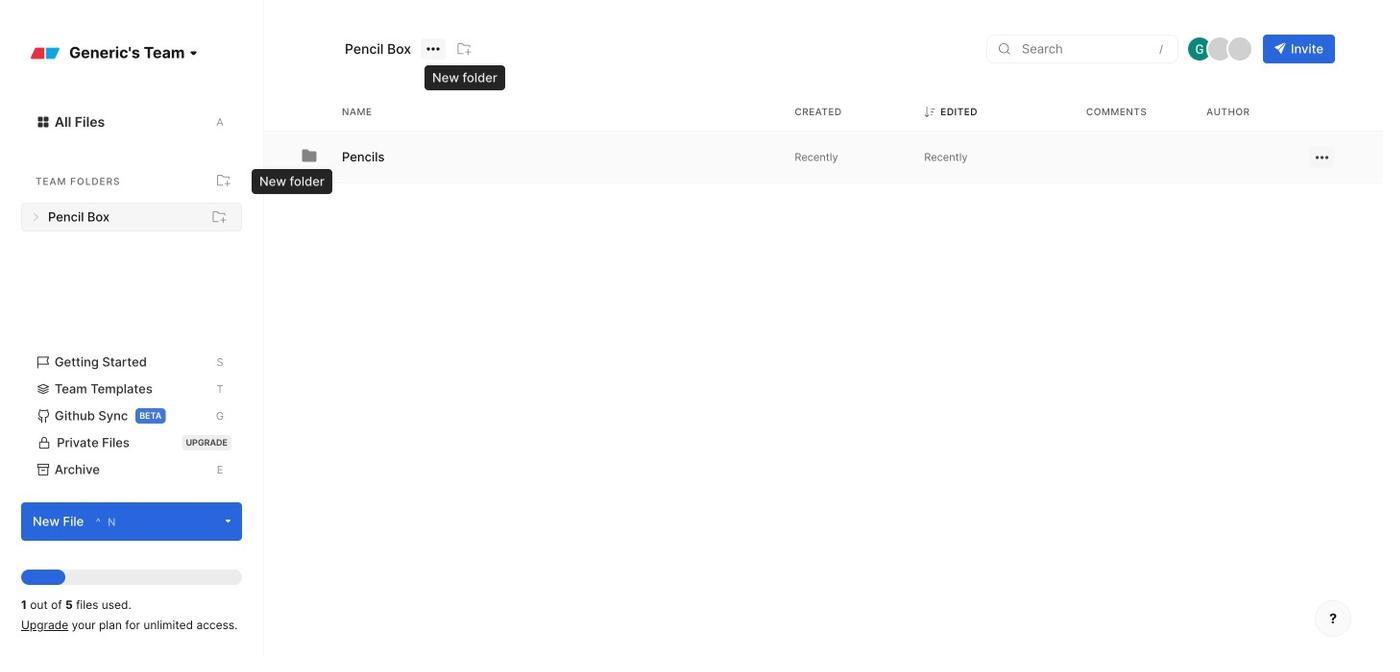 Task type: vqa. For each thing, say whether or not it's contained in the screenshot.
Search text field
yes



Task type: describe. For each thing, give the bounding box(es) containing it.
Search  text field
[[1021, 40, 1167, 57]]



